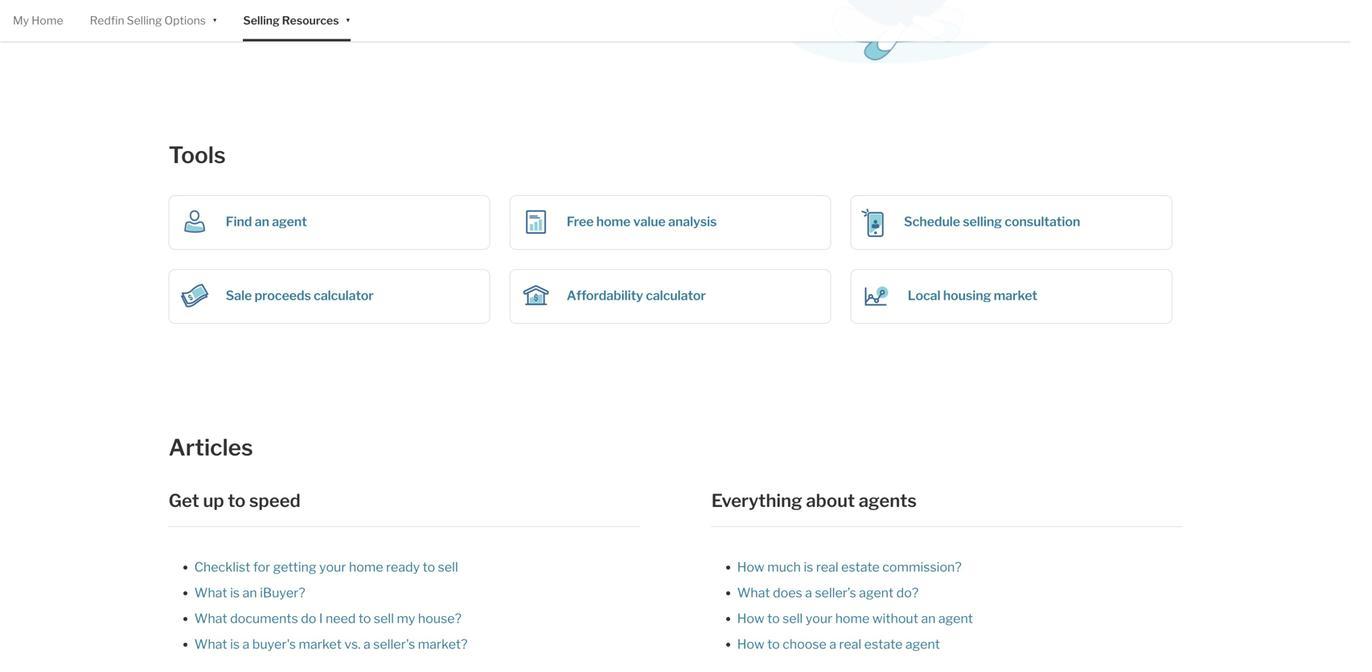 Task type: vqa. For each thing, say whether or not it's contained in the screenshot.
without
yes



Task type: describe. For each thing, give the bounding box(es) containing it.
does
[[773, 586, 803, 601]]

to left choose
[[768, 637, 780, 653]]

what for what does a seller's agent do?
[[737, 586, 770, 601]]

local
[[908, 288, 941, 304]]

i
[[319, 611, 323, 627]]

how to choose a real estate agent link
[[737, 637, 940, 653]]

house?
[[418, 611, 462, 627]]

much
[[768, 560, 801, 576]]

agent right without
[[939, 611, 973, 627]]

get
[[169, 490, 199, 512]]

2 horizontal spatial sell
[[783, 611, 803, 627]]

analysis
[[668, 214, 717, 230]]

how much is real estate commission? link
[[737, 560, 962, 576]]

affordability
[[567, 288, 643, 304]]

seller's
[[373, 637, 415, 653]]

find
[[226, 214, 252, 230]]

documents
[[230, 611, 298, 627]]

0 vertical spatial is
[[804, 560, 814, 576]]

find an agent button
[[169, 195, 490, 250]]

what does a seller's agent do?
[[737, 586, 919, 601]]

market?
[[418, 637, 468, 653]]

1 horizontal spatial sell
[[438, 560, 458, 576]]

a right vs.
[[364, 637, 371, 653]]

how much is real estate commission?
[[737, 560, 962, 576]]

about
[[806, 490, 855, 512]]

articles
[[169, 434, 253, 462]]

a left 'buyer's'
[[243, 637, 250, 653]]

my home
[[13, 14, 63, 27]]

redfin selling options ▾
[[90, 12, 218, 27]]

to down does at the right bottom of page
[[768, 611, 780, 627]]

value
[[633, 214, 666, 230]]

selling
[[963, 214, 1002, 230]]

chart image
[[858, 277, 897, 315]]

local housing market
[[908, 288, 1038, 304]]

what is an ibuyer?
[[194, 586, 305, 601]]

1 horizontal spatial real
[[839, 637, 862, 653]]

schedule selling consultation
[[904, 214, 1081, 230]]

what for what documents do i need to sell my house?
[[194, 611, 227, 627]]

agent down without
[[906, 637, 940, 653]]

local housing market button
[[851, 269, 1173, 324]]

to right up
[[228, 490, 246, 512]]

how for how much is real estate commission?
[[737, 560, 765, 576]]

seller's
[[815, 586, 856, 601]]

affordability calculator button
[[510, 269, 832, 324]]

is for ibuyer?
[[230, 586, 240, 601]]

an inside button
[[255, 214, 269, 230]]

how to sell your home without an agent link
[[737, 611, 973, 627]]

affordability calculator
[[567, 288, 706, 304]]

2 vertical spatial an
[[921, 611, 936, 627]]

home inside free home value analysis 'button'
[[596, 214, 631, 230]]

without
[[873, 611, 919, 627]]

to right ready
[[423, 560, 435, 576]]

getting
[[273, 560, 317, 576]]

agent image
[[176, 203, 214, 241]]

0 vertical spatial estate
[[841, 560, 880, 576]]

schedule
[[904, 214, 961, 230]]

agent left do?
[[859, 586, 894, 601]]



Task type: locate. For each thing, give the bounding box(es) containing it.
an right without
[[921, 611, 936, 627]]

estate down without
[[865, 637, 903, 653]]

choose
[[783, 637, 827, 653]]

0 vertical spatial how
[[737, 560, 765, 576]]

resources
[[282, 14, 339, 27]]

selling inside redfin selling options ▾
[[127, 14, 162, 27]]

is down checklist
[[230, 586, 240, 601]]

1 vertical spatial estate
[[865, 637, 903, 653]]

my
[[13, 14, 29, 27]]

my
[[397, 611, 415, 627]]

your down what does a seller's agent do?
[[806, 611, 833, 627]]

dollars image
[[176, 277, 214, 315]]

get up to speed
[[169, 490, 301, 512]]

what is an ibuyer? link
[[194, 586, 305, 601]]

selling left resources
[[243, 14, 280, 27]]

your for sell
[[806, 611, 833, 627]]

1 vertical spatial home
[[349, 560, 383, 576]]

schedule selling consultation button
[[851, 195, 1173, 250]]

2 calculator from the left
[[646, 288, 706, 304]]

proceeds
[[255, 288, 311, 304]]

1 vertical spatial your
[[806, 611, 833, 627]]

market down the i at the left bottom of the page
[[299, 637, 342, 653]]

market
[[994, 288, 1038, 304], [299, 637, 342, 653]]

do
[[301, 611, 316, 627]]

everything about agents
[[712, 490, 917, 512]]

estate
[[841, 560, 880, 576], [865, 637, 903, 653]]

home for checklist for getting your home ready to sell
[[349, 560, 383, 576]]

selling
[[127, 14, 162, 27], [243, 14, 280, 27]]

2 how from the top
[[737, 611, 765, 627]]

to right the need
[[359, 611, 371, 627]]

0 vertical spatial home
[[596, 214, 631, 230]]

checklist
[[194, 560, 250, 576]]

phone image
[[858, 203, 893, 241]]

selling right "redfin"
[[127, 14, 162, 27]]

2 ▾ from the left
[[345, 12, 351, 26]]

1 vertical spatial how
[[737, 611, 765, 627]]

how for how to choose a real estate agent
[[737, 637, 765, 653]]

is for buyer's
[[230, 637, 240, 653]]

how to choose a real estate agent
[[737, 637, 940, 653]]

for
[[253, 560, 270, 576]]

what left does at the right bottom of page
[[737, 586, 770, 601]]

0 vertical spatial an
[[255, 214, 269, 230]]

what down checklist
[[194, 586, 227, 601]]

selling resources image
[[790, 0, 1078, 64]]

0 horizontal spatial real
[[816, 560, 839, 576]]

free
[[567, 214, 594, 230]]

market inside button
[[994, 288, 1038, 304]]

home left ready
[[349, 560, 383, 576]]

0 horizontal spatial sell
[[374, 611, 394, 627]]

2 horizontal spatial home
[[835, 611, 870, 627]]

0 vertical spatial your
[[319, 560, 346, 576]]

redfin selling options link
[[90, 0, 206, 41]]

up
[[203, 490, 224, 512]]

what is a buyer's market vs. a seller's market? link
[[194, 637, 468, 653]]

agent
[[272, 214, 307, 230], [859, 586, 894, 601], [939, 611, 973, 627], [906, 637, 940, 653]]

what left 'buyer's'
[[194, 637, 227, 653]]

selling inside selling resources ▾
[[243, 14, 280, 27]]

0 horizontal spatial home
[[349, 560, 383, 576]]

▾
[[212, 12, 218, 26], [345, 12, 351, 26]]

what for what is an ibuyer?
[[194, 586, 227, 601]]

0 horizontal spatial ▾
[[212, 12, 218, 26]]

calculator right the proceeds
[[314, 288, 374, 304]]

consultation
[[1005, 214, 1081, 230]]

home up how to choose a real estate agent 'link'
[[835, 611, 870, 627]]

redfin
[[90, 14, 124, 27]]

1 horizontal spatial selling
[[243, 14, 280, 27]]

agent right find
[[272, 214, 307, 230]]

0 horizontal spatial market
[[299, 637, 342, 653]]

calculator right affordability
[[646, 288, 706, 304]]

an down the for
[[243, 586, 257, 601]]

0 horizontal spatial your
[[319, 560, 346, 576]]

buyer's
[[252, 637, 296, 653]]

commission?
[[883, 560, 962, 576]]

3 how from the top
[[737, 637, 765, 653]]

everything
[[712, 490, 803, 512]]

1 horizontal spatial market
[[994, 288, 1038, 304]]

agent inside button
[[272, 214, 307, 230]]

1 horizontal spatial your
[[806, 611, 833, 627]]

a right does at the right bottom of page
[[805, 586, 812, 601]]

is right much at the bottom right
[[804, 560, 814, 576]]

sell right ready
[[438, 560, 458, 576]]

calculator
[[314, 288, 374, 304], [646, 288, 706, 304]]

a right choose
[[830, 637, 837, 653]]

is
[[804, 560, 814, 576], [230, 586, 240, 601], [230, 637, 240, 653]]

0 vertical spatial real
[[816, 560, 839, 576]]

is down documents
[[230, 637, 240, 653]]

free home value analysis button
[[510, 195, 832, 250]]

selling resources link
[[243, 0, 339, 41]]

find an agent
[[226, 214, 307, 230]]

1 horizontal spatial ▾
[[345, 12, 351, 26]]

how
[[737, 560, 765, 576], [737, 611, 765, 627], [737, 637, 765, 653]]

▾ right "options"
[[212, 12, 218, 26]]

▾ inside redfin selling options ▾
[[212, 12, 218, 26]]

what for what is a buyer's market vs. a seller's market?
[[194, 637, 227, 653]]

2 vertical spatial home
[[835, 611, 870, 627]]

need
[[326, 611, 356, 627]]

market right housing in the top right of the page
[[994, 288, 1038, 304]]

1 ▾ from the left
[[212, 12, 218, 26]]

speed
[[249, 490, 301, 512]]

real
[[816, 560, 839, 576], [839, 637, 862, 653]]

what is a buyer's market vs. a seller's market?
[[194, 637, 468, 653]]

checklist for getting your home ready to sell
[[194, 560, 458, 576]]

0 horizontal spatial calculator
[[314, 288, 374, 304]]

your right getting
[[319, 560, 346, 576]]

agents
[[859, 490, 917, 512]]

what documents do i need to sell my house?
[[194, 611, 462, 627]]

your
[[319, 560, 346, 576], [806, 611, 833, 627]]

options
[[164, 14, 206, 27]]

▾ inside selling resources ▾
[[345, 12, 351, 26]]

an right find
[[255, 214, 269, 230]]

sale proceeds calculator
[[226, 288, 374, 304]]

home
[[596, 214, 631, 230], [349, 560, 383, 576], [835, 611, 870, 627]]

1 vertical spatial market
[[299, 637, 342, 653]]

2 selling from the left
[[243, 14, 280, 27]]

housing
[[943, 288, 991, 304]]

1 how from the top
[[737, 560, 765, 576]]

1 vertical spatial an
[[243, 586, 257, 601]]

home for how to sell your home without an agent
[[835, 611, 870, 627]]

sell left my
[[374, 611, 394, 627]]

what
[[194, 586, 227, 601], [737, 586, 770, 601], [194, 611, 227, 627], [194, 637, 227, 653]]

my home link
[[13, 0, 63, 41]]

how to sell your home without an agent
[[737, 611, 973, 627]]

sale proceeds calculator button
[[169, 269, 490, 324]]

chart image
[[517, 203, 556, 241]]

what does a seller's agent do? link
[[737, 586, 919, 601]]

tools
[[169, 142, 226, 169]]

what documents do i need to sell my house? link
[[194, 611, 462, 627]]

sell
[[438, 560, 458, 576], [374, 611, 394, 627], [783, 611, 803, 627]]

free home value analysis
[[567, 214, 717, 230]]

1 vertical spatial real
[[839, 637, 862, 653]]

to
[[228, 490, 246, 512], [423, 560, 435, 576], [359, 611, 371, 627], [768, 611, 780, 627], [768, 637, 780, 653]]

real down the how to sell your home without an agent
[[839, 637, 862, 653]]

1 selling from the left
[[127, 14, 162, 27]]

your for getting
[[319, 560, 346, 576]]

sale
[[226, 288, 252, 304]]

1 vertical spatial is
[[230, 586, 240, 601]]

1 horizontal spatial calculator
[[646, 288, 706, 304]]

ready
[[386, 560, 420, 576]]

home
[[31, 14, 63, 27]]

real up what does a seller's agent do? link at bottom
[[816, 560, 839, 576]]

do?
[[897, 586, 919, 601]]

0 horizontal spatial selling
[[127, 14, 162, 27]]

estate up seller's
[[841, 560, 880, 576]]

▾ right resources
[[345, 12, 351, 26]]

selling resources ▾
[[243, 12, 351, 27]]

0 vertical spatial market
[[994, 288, 1038, 304]]

1 calculator from the left
[[314, 288, 374, 304]]

1 horizontal spatial home
[[596, 214, 631, 230]]

home with dollar sign image
[[517, 277, 556, 315]]

an
[[255, 214, 269, 230], [243, 586, 257, 601], [921, 611, 936, 627]]

vs.
[[344, 637, 361, 653]]

2 vertical spatial is
[[230, 637, 240, 653]]

ibuyer?
[[260, 586, 305, 601]]

what down what is an ibuyer? link in the bottom left of the page
[[194, 611, 227, 627]]

how for how to sell your home without an agent
[[737, 611, 765, 627]]

a
[[805, 586, 812, 601], [243, 637, 250, 653], [364, 637, 371, 653], [830, 637, 837, 653]]

home right 'free' at the top left of the page
[[596, 214, 631, 230]]

checklist for getting your home ready to sell link
[[194, 560, 458, 576]]

2 vertical spatial how
[[737, 637, 765, 653]]

sell down does at the right bottom of page
[[783, 611, 803, 627]]



